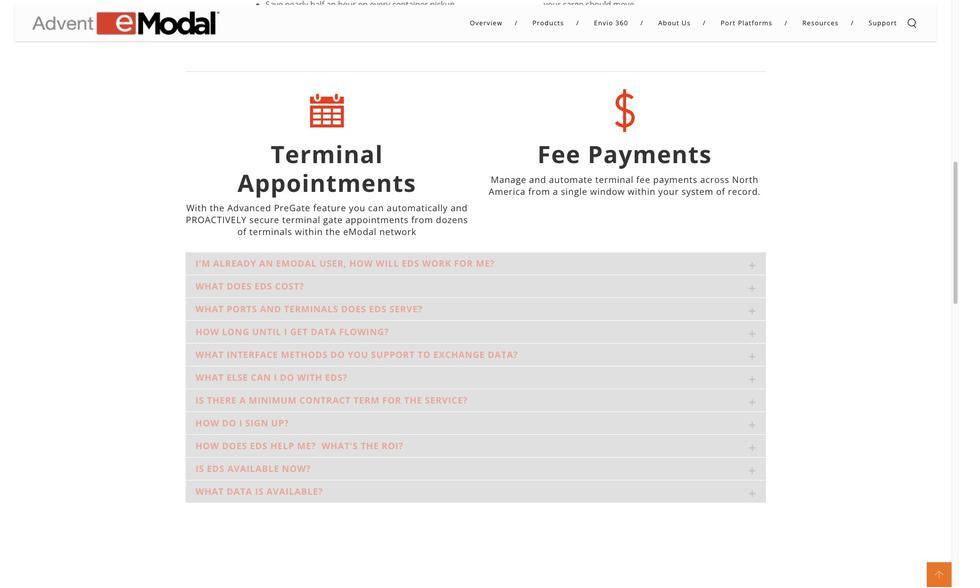Task type: describe. For each thing, give the bounding box(es) containing it.
advent emodal image
[[32, 11, 220, 35]]

0 vertical spatial i
[[274, 372, 277, 384]]

contract
[[300, 395, 351, 407]]

with
[[297, 372, 323, 384]]

1 vertical spatial does
[[341, 303, 367, 315]]

does for how does eds help me?  what's the roi?
[[222, 441, 247, 452]]

get
[[290, 326, 308, 338]]

advanced
[[227, 202, 271, 214]]

i
[[284, 326, 288, 338]]

up?
[[271, 418, 289, 430]]

0 vertical spatial do
[[331, 349, 345, 361]]

us
[[682, 18, 691, 27]]

secure
[[250, 214, 280, 226]]

cost?
[[275, 281, 304, 293]]

envio 360 link
[[595, 5, 654, 41]]

how do i sign up?
[[196, 418, 289, 430]]

minimum
[[249, 395, 297, 407]]

1 vertical spatial emodal
[[276, 258, 317, 270]]

roi?
[[382, 441, 404, 452]]

0 horizontal spatial a
[[240, 395, 246, 407]]

record.
[[729, 186, 761, 197]]

now?
[[282, 463, 311, 475]]

eds?
[[325, 372, 348, 384]]

what for what ports and terminals does eds serve?
[[196, 303, 224, 315]]

fee
[[538, 138, 581, 170]]

about us link
[[659, 5, 716, 41]]

360
[[616, 18, 629, 27]]

appointments
[[346, 214, 409, 226]]

with
[[186, 202, 207, 214]]

across
[[701, 174, 730, 186]]

america
[[489, 186, 526, 197]]

support
[[371, 349, 415, 361]]

until
[[252, 326, 282, 338]]

0 vertical spatial for
[[454, 258, 474, 270]]

​i'm already an emodal user, how will eds work for me?
[[196, 258, 495, 270]]

terminal inside fee payments manage and automate terminal fee payments across north america from a single window within your system of record.
[[596, 174, 634, 186]]

products
[[533, 18, 567, 27]]

0 vertical spatial data
[[311, 326, 337, 338]]

support link
[[869, 5, 898, 41]]

resources
[[803, 18, 842, 27]]

work
[[423, 258, 452, 270]]

fee payments manage and automate terminal fee payments across north america from a single window within your system of record.
[[489, 138, 761, 197]]

0 horizontal spatial data
[[227, 486, 253, 498]]

eds left available
[[207, 463, 225, 475]]

sign
[[245, 418, 269, 430]]

how long until i get data flowing?
[[196, 326, 389, 338]]

is for is there a minimum contract term for the service?
[[196, 395, 204, 407]]

from inside terminal appointments with the advanced pregate feature you can automatically and proactively secure terminal gate appointments from dozens of terminals within the emodal network
[[412, 214, 434, 226]]

appointments
[[238, 167, 417, 199]]

what data is available?
[[196, 486, 323, 498]]

else
[[227, 372, 248, 384]]

is eds available now?
[[196, 463, 311, 475]]

​i'm
[[196, 258, 211, 270]]

me?
[[476, 258, 495, 270]]

what ports and terminals does eds serve?
[[196, 303, 423, 315]]

available
[[228, 463, 279, 475]]

terminal
[[271, 138, 384, 170]]

serve?
[[390, 303, 423, 315]]

and inside fee payments manage and automate terminal fee payments across north america from a single window within your system of record.
[[530, 174, 547, 186]]

help
[[271, 441, 295, 452]]

of for payments
[[717, 186, 726, 197]]

of for appointments
[[238, 226, 247, 238]]

picture image for fee payments
[[601, 87, 649, 135]]

from inside fee payments manage and automate terminal fee payments across north america from a single window within your system of record.
[[529, 186, 551, 197]]

port platforms
[[721, 18, 775, 27]]

automatically
[[387, 202, 448, 214]]

your
[[659, 186, 679, 197]]

and inside terminal appointments with the advanced pregate feature you can automatically and proactively secure terminal gate appointments from dozens of terminals within the emodal network
[[451, 202, 468, 214]]

available?
[[267, 486, 323, 498]]

1 vertical spatial terminals
[[284, 303, 339, 315]]

what else can i do with eds?
[[196, 372, 348, 384]]

the left service?
[[404, 395, 423, 407]]

you inside terminal appointments with the advanced pregate feature you can automatically and proactively secure terminal gate appointments from dozens of terminals within the emodal network
[[349, 202, 366, 214]]

​what
[[196, 281, 224, 293]]

payments
[[654, 174, 698, 186]]

what for what interface methods do you support to exchange data?
[[196, 349, 224, 361]]

overview link
[[470, 5, 528, 41]]

service?
[[425, 395, 468, 407]]

what
[[196, 372, 224, 384]]

an
[[259, 258, 274, 270]]

is
[[255, 486, 264, 498]]

term
[[354, 395, 380, 407]]



Task type: vqa. For each thing, say whether or not it's contained in the screenshot.
Terminals inside the Terminal Appointments With the Advanced PreGate feature you can automatically and PROACTIVELY secure terminal gate appointments from dozens of terminals within the eModal network
yes



Task type: locate. For each thing, give the bounding box(es) containing it.
data
[[311, 326, 337, 338], [227, 486, 253, 498]]

1 horizontal spatial terminal
[[596, 174, 634, 186]]

emodal inside terminal appointments with the advanced pregate feature you can automatically and proactively secure terminal gate appointments from dozens of terminals within the emodal network
[[343, 226, 377, 238]]

0 vertical spatial how
[[350, 258, 373, 270]]

can
[[251, 372, 271, 384]]

0 vertical spatial of
[[717, 186, 726, 197]]

fee payments link
[[538, 138, 713, 170]]

data right the get
[[311, 326, 337, 338]]

is for is eds available now?
[[196, 463, 204, 475]]

what down is eds available now?
[[196, 486, 224, 498]]

1 vertical spatial do
[[222, 418, 237, 430]]

1 what from the top
[[196, 303, 224, 315]]

picture image
[[186, 0, 767, 56], [303, 87, 351, 135], [601, 87, 649, 135]]

how for how long until i get data flowing?
[[196, 326, 219, 338]]

terminals down the pregate
[[250, 226, 292, 238]]

i left do
[[274, 372, 277, 384]]

does up ports
[[227, 281, 252, 293]]

data?
[[488, 349, 518, 361]]

0 vertical spatial emodal
[[343, 226, 377, 238]]

what for what data is available?
[[196, 486, 224, 498]]

2 how from the top
[[196, 441, 219, 452]]

within left your
[[628, 186, 656, 197]]

1 vertical spatial data
[[227, 486, 253, 498]]

what down ​what
[[196, 303, 224, 315]]

​what does eds cost?
[[196, 281, 304, 293]]

what's
[[322, 441, 358, 452]]

user,
[[320, 258, 347, 270]]

for right term
[[383, 395, 402, 407]]

a left single
[[553, 186, 559, 197]]

does for ​what does eds cost?
[[227, 281, 252, 293]]

interface
[[227, 349, 278, 361]]

eds down "an" at the top left of the page
[[255, 281, 272, 293]]

1 horizontal spatial i
[[274, 372, 277, 384]]

how for how does eds help me?  what's the roi?
[[196, 441, 219, 452]]

how
[[350, 258, 373, 270], [196, 418, 219, 430]]

eds down sign
[[250, 441, 268, 452]]

a
[[553, 186, 559, 197], [240, 395, 246, 407]]

1 horizontal spatial how
[[350, 258, 373, 270]]

gate
[[323, 214, 343, 226]]

a right there
[[240, 395, 246, 407]]

0 vertical spatial is
[[196, 395, 204, 407]]

resources link
[[803, 5, 865, 41]]

how does eds help me?  what's the roi?
[[196, 441, 404, 452]]

automate
[[549, 174, 593, 186]]

1 vertical spatial from
[[412, 214, 434, 226]]

2 is from the top
[[196, 463, 204, 475]]

0 horizontal spatial within
[[295, 226, 323, 238]]

is there a minimum contract term for the service?
[[196, 395, 468, 407]]

1 how from the top
[[196, 326, 219, 338]]

1 is from the top
[[196, 395, 204, 407]]

for left me?
[[454, 258, 474, 270]]

products link
[[533, 5, 590, 41]]

how left "will"
[[350, 258, 373, 270]]

1 vertical spatial for
[[383, 395, 402, 407]]

flowing?
[[339, 326, 389, 338]]

pregate
[[274, 202, 311, 214]]

does down how do i sign up?
[[222, 441, 247, 452]]

about
[[659, 18, 680, 27]]

0 horizontal spatial do
[[222, 418, 237, 430]]

from right america
[[529, 186, 551, 197]]

single
[[561, 186, 588, 197]]

1 horizontal spatial from
[[529, 186, 551, 197]]

of right system
[[717, 186, 726, 197]]

the
[[210, 202, 225, 214], [326, 226, 341, 238], [404, 395, 423, 407], [361, 441, 379, 452]]

to
[[418, 349, 431, 361]]

ports
[[227, 303, 258, 315]]

and right manage
[[530, 174, 547, 186]]

of inside fee payments manage and automate terminal fee payments across north america from a single window within your system of record.
[[717, 186, 726, 197]]

0 horizontal spatial and
[[260, 303, 281, 315]]

1 vertical spatial i
[[239, 418, 243, 430]]

manage
[[491, 174, 527, 186]]

1 vertical spatial within
[[295, 226, 323, 238]]

there
[[207, 395, 237, 407]]

picture image for terminal appointments
[[303, 87, 351, 135]]

do
[[280, 372, 295, 384]]

envio 360
[[595, 18, 631, 27]]

2 what from the top
[[196, 349, 224, 361]]

is
[[196, 395, 204, 407], [196, 463, 204, 475]]

1 horizontal spatial data
[[311, 326, 337, 338]]

from left dozens at left top
[[412, 214, 434, 226]]

0 vertical spatial a
[[553, 186, 559, 197]]

within left gate
[[295, 226, 323, 238]]

0 horizontal spatial emodal
[[276, 258, 317, 270]]

payments
[[588, 138, 713, 170]]

0 vertical spatial you
[[349, 202, 366, 214]]

terminal appointments with the advanced pregate feature you can automatically and proactively secure terminal gate appointments from dozens of terminals within the emodal network
[[186, 138, 468, 238]]

1 vertical spatial how
[[196, 441, 219, 452]]

1 horizontal spatial emodal
[[343, 226, 377, 238]]

and right automatically
[[451, 202, 468, 214]]

feature
[[313, 202, 347, 214]]

overview
[[470, 18, 505, 27]]

terminal inside terminal appointments with the advanced pregate feature you can automatically and proactively secure terminal gate appointments from dozens of terminals within the emodal network
[[282, 214, 321, 226]]

0 horizontal spatial how
[[196, 418, 219, 430]]

exchange
[[434, 349, 485, 361]]

do up eds?
[[331, 349, 345, 361]]

data left is
[[227, 486, 253, 498]]

you
[[349, 202, 366, 214], [348, 349, 369, 361]]

0 horizontal spatial from
[[412, 214, 434, 226]]

emodal
[[343, 226, 377, 238], [276, 258, 317, 270]]

do down there
[[222, 418, 237, 430]]

fee
[[637, 174, 651, 186]]

0 vertical spatial how
[[196, 326, 219, 338]]

2 vertical spatial what
[[196, 486, 224, 498]]

0 horizontal spatial terminal
[[282, 214, 321, 226]]

you down flowing?
[[348, 349, 369, 361]]

0 vertical spatial within
[[628, 186, 656, 197]]

1 horizontal spatial of
[[717, 186, 726, 197]]

eds right "will"
[[402, 258, 420, 270]]

1 vertical spatial you
[[348, 349, 369, 361]]

within
[[628, 186, 656, 197], [295, 226, 323, 238]]

2 horizontal spatial and
[[530, 174, 547, 186]]

envio
[[595, 18, 614, 27]]

1 vertical spatial what
[[196, 349, 224, 361]]

the down 'feature'
[[326, 226, 341, 238]]

3 what from the top
[[196, 486, 224, 498]]

methods
[[281, 349, 328, 361]]

1 vertical spatial how
[[196, 418, 219, 430]]

2 vertical spatial does
[[222, 441, 247, 452]]

terminal left gate
[[282, 214, 321, 226]]

0 vertical spatial from
[[529, 186, 551, 197]]

emodal down can
[[343, 226, 377, 238]]

terminals up the get
[[284, 303, 339, 315]]

i left sign
[[239, 418, 243, 430]]

terminal appointments link
[[238, 138, 417, 199]]

1 horizontal spatial for
[[454, 258, 474, 270]]

the left roi? at the bottom
[[361, 441, 379, 452]]

window
[[591, 186, 625, 197]]

of down 'advanced'
[[238, 226, 247, 238]]

how down how do i sign up?
[[196, 441, 219, 452]]

about us
[[659, 18, 694, 27]]

can
[[369, 202, 384, 214]]

support
[[869, 18, 898, 27]]

within inside fee payments manage and automate terminal fee payments across north america from a single window within your system of record.
[[628, 186, 656, 197]]

does left eds in the bottom left of the page
[[341, 303, 367, 315]]

network
[[380, 226, 417, 238]]

1 vertical spatial terminal
[[282, 214, 321, 226]]

port
[[721, 18, 736, 27]]

dozens
[[436, 214, 468, 226]]

1 horizontal spatial a
[[553, 186, 559, 197]]

emodal up cost?
[[276, 258, 317, 270]]

1 horizontal spatial and
[[451, 202, 468, 214]]

and up until
[[260, 303, 281, 315]]

terminal
[[596, 174, 634, 186], [282, 214, 321, 226]]

from
[[529, 186, 551, 197], [412, 214, 434, 226]]

the right with
[[210, 202, 225, 214]]

0 vertical spatial and
[[530, 174, 547, 186]]

how left long
[[196, 326, 219, 338]]

what interface methods do you support to exchange data?
[[196, 349, 518, 361]]

1 horizontal spatial do
[[331, 349, 345, 361]]

0 vertical spatial terminal
[[596, 174, 634, 186]]

0 vertical spatial terminals
[[250, 226, 292, 238]]

platforms
[[739, 18, 773, 27]]

eds
[[369, 303, 387, 315]]

0 horizontal spatial of
[[238, 226, 247, 238]]

i
[[274, 372, 277, 384], [239, 418, 243, 430]]

within inside terminal appointments with the advanced pregate feature you can automatically and proactively secure terminal gate appointments from dozens of terminals within the emodal network
[[295, 226, 323, 238]]

what up what
[[196, 349, 224, 361]]

system
[[682, 186, 714, 197]]

north
[[733, 174, 759, 186]]

long
[[222, 326, 250, 338]]

0 horizontal spatial for
[[383, 395, 402, 407]]

1 vertical spatial and
[[451, 202, 468, 214]]

a inside fee payments manage and automate terminal fee payments across north america from a single window within your system of record.
[[553, 186, 559, 197]]

0 vertical spatial what
[[196, 303, 224, 315]]

1 vertical spatial is
[[196, 463, 204, 475]]

0 vertical spatial does
[[227, 281, 252, 293]]

port platforms link
[[721, 5, 798, 41]]

1 horizontal spatial within
[[628, 186, 656, 197]]

already
[[213, 258, 257, 270]]

of inside terminal appointments with the advanced pregate feature you can automatically and proactively secure terminal gate appointments from dozens of terminals within the emodal network
[[238, 226, 247, 238]]

will
[[376, 258, 399, 270]]

proactively
[[186, 214, 247, 226]]

0 horizontal spatial i
[[239, 418, 243, 430]]

1 vertical spatial a
[[240, 395, 246, 407]]

terminal down fee payments link
[[596, 174, 634, 186]]

1 vertical spatial of
[[238, 226, 247, 238]]

terminals inside terminal appointments with the advanced pregate feature you can automatically and proactively secure terminal gate appointments from dozens of terminals within the emodal network
[[250, 226, 292, 238]]

2 vertical spatial and
[[260, 303, 281, 315]]

you left can
[[349, 202, 366, 214]]

terminals
[[250, 226, 292, 238], [284, 303, 339, 315]]

how down there
[[196, 418, 219, 430]]

what
[[196, 303, 224, 315], [196, 349, 224, 361], [196, 486, 224, 498]]



